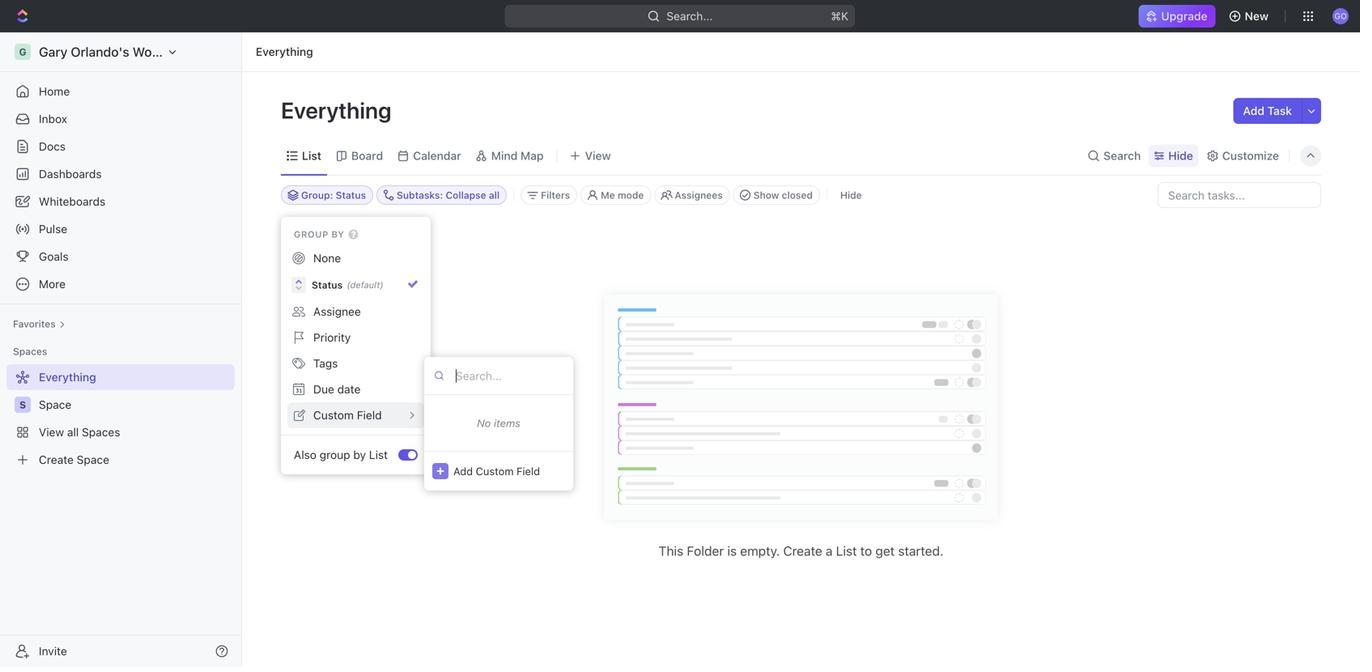 Task type: describe. For each thing, give the bounding box(es) containing it.
mind map
[[491, 149, 544, 162]]

by inside button
[[353, 448, 366, 462]]

pulse
[[39, 222, 67, 236]]

dashboards link
[[6, 161, 235, 187]]

favorites
[[13, 318, 56, 330]]

create
[[784, 543, 823, 559]]

list inside button
[[369, 448, 388, 462]]

dashboards
[[39, 167, 102, 181]]

sidebar navigation
[[0, 32, 242, 667]]

none button
[[288, 245, 424, 271]]

add task button
[[1234, 98, 1302, 124]]

everything inside everything link
[[256, 45, 313, 58]]

a
[[826, 543, 833, 559]]

home
[[39, 85, 70, 98]]

due date
[[313, 383, 361, 396]]

hide button
[[1149, 145, 1198, 167]]

add custom field
[[454, 465, 540, 477]]

also
[[294, 448, 317, 462]]

0 vertical spatial status
[[336, 190, 366, 201]]

everything link
[[252, 42, 317, 62]]

items
[[494, 417, 521, 429]]

tree inside sidebar navigation
[[6, 364, 235, 473]]

add for add custom field
[[454, 465, 473, 477]]

task
[[1268, 104, 1293, 117]]

assignees button
[[655, 185, 730, 205]]

hide inside dropdown button
[[1169, 149, 1194, 162]]

search...
[[667, 9, 713, 23]]

also group by list
[[294, 448, 388, 462]]

due date button
[[288, 377, 424, 403]]

add for add task
[[1244, 104, 1265, 117]]

(default)
[[347, 280, 384, 290]]

docs link
[[6, 134, 235, 160]]

empty.
[[740, 543, 780, 559]]

group
[[320, 448, 350, 462]]

assignee button
[[288, 299, 424, 325]]

custom field
[[313, 409, 382, 422]]

no
[[477, 417, 491, 429]]

this folder is empty. create a list to get started.
[[659, 543, 944, 559]]

⌘k
[[831, 9, 849, 23]]

custom inside dropdown button
[[476, 465, 514, 477]]

goals
[[39, 250, 68, 263]]

tags
[[313, 357, 338, 370]]

2 vertical spatial list
[[836, 543, 857, 559]]

assignee
[[313, 305, 361, 318]]

goals link
[[6, 244, 235, 270]]

calendar link
[[410, 145, 461, 167]]

inbox
[[39, 112, 67, 126]]

board link
[[348, 145, 383, 167]]

group
[[294, 229, 329, 240]]

also group by list button
[[288, 442, 398, 468]]

Search tasks... text field
[[1159, 183, 1321, 207]]

0 vertical spatial list
[[302, 149, 322, 162]]



Task type: vqa. For each thing, say whether or not it's contained in the screenshot.
Field to the bottom
yes



Task type: locate. For each thing, give the bounding box(es) containing it.
search button
[[1083, 145, 1146, 167]]

0 horizontal spatial field
[[357, 409, 382, 422]]

list right a
[[836, 543, 857, 559]]

custom field button
[[288, 403, 424, 428]]

0 vertical spatial everything
[[256, 45, 313, 58]]

mind
[[491, 149, 518, 162]]

field
[[357, 409, 382, 422], [517, 465, 540, 477]]

customize button
[[1202, 145, 1284, 167]]

new
[[1245, 9, 1269, 23]]

status
[[336, 190, 366, 201], [312, 279, 343, 291]]

everything
[[256, 45, 313, 58], [281, 97, 397, 124]]

0 horizontal spatial by
[[332, 229, 345, 240]]

1 vertical spatial field
[[517, 465, 540, 477]]

priority button
[[288, 325, 424, 351]]

field inside "dropdown button"
[[357, 409, 382, 422]]

tags button
[[288, 351, 424, 377]]

status down none on the left top
[[312, 279, 343, 291]]

add task
[[1244, 104, 1293, 117]]

custom down 'due date'
[[313, 409, 354, 422]]

list up group:
[[302, 149, 322, 162]]

docs
[[39, 140, 66, 153]]

Search... text field
[[456, 364, 565, 388]]

custom down no items
[[476, 465, 514, 477]]

1 horizontal spatial by
[[353, 448, 366, 462]]

this
[[659, 543, 684, 559]]

1 vertical spatial hide
[[841, 190, 862, 201]]

add
[[1244, 104, 1265, 117], [454, 465, 473, 477]]

is
[[728, 543, 737, 559]]

get
[[876, 543, 895, 559]]

group: status
[[301, 190, 366, 201]]

calendar
[[413, 149, 461, 162]]

field inside dropdown button
[[517, 465, 540, 477]]

1 horizontal spatial field
[[517, 465, 540, 477]]

1 vertical spatial add
[[454, 465, 473, 477]]

home link
[[6, 79, 235, 104]]

hide button
[[834, 185, 869, 205]]

no items
[[477, 417, 521, 429]]

hide
[[1169, 149, 1194, 162], [841, 190, 862, 201]]

custom
[[313, 409, 354, 422], [476, 465, 514, 477]]

invite
[[39, 645, 67, 658]]

whiteboards
[[39, 195, 105, 208]]

started.
[[898, 543, 944, 559]]

list right group
[[369, 448, 388, 462]]

tree
[[6, 364, 235, 473]]

due
[[313, 383, 334, 396]]

by right group
[[353, 448, 366, 462]]

by up none on the left top
[[332, 229, 345, 240]]

pulse link
[[6, 216, 235, 242]]

field down items on the bottom left
[[517, 465, 540, 477]]

map
[[521, 149, 544, 162]]

to
[[861, 543, 872, 559]]

1 vertical spatial status
[[312, 279, 343, 291]]

1 vertical spatial by
[[353, 448, 366, 462]]

add inside button
[[1244, 104, 1265, 117]]

0 vertical spatial field
[[357, 409, 382, 422]]

1 vertical spatial everything
[[281, 97, 397, 124]]

list link
[[299, 145, 322, 167]]

priority
[[313, 331, 351, 344]]

status right group:
[[336, 190, 366, 201]]

customize
[[1223, 149, 1280, 162]]

custom inside "dropdown button"
[[313, 409, 354, 422]]

spaces
[[13, 346, 47, 357]]

0 vertical spatial add
[[1244, 104, 1265, 117]]

1 horizontal spatial list
[[369, 448, 388, 462]]

add inside dropdown button
[[454, 465, 473, 477]]

search
[[1104, 149, 1141, 162]]

1 vertical spatial custom
[[476, 465, 514, 477]]

none
[[313, 251, 341, 265]]

1 horizontal spatial hide
[[1169, 149, 1194, 162]]

0 horizontal spatial hide
[[841, 190, 862, 201]]

0 horizontal spatial list
[[302, 149, 322, 162]]

2 horizontal spatial list
[[836, 543, 857, 559]]

new button
[[1223, 3, 1279, 29]]

1 horizontal spatial add
[[1244, 104, 1265, 117]]

mind map link
[[488, 145, 544, 167]]

0 vertical spatial custom
[[313, 409, 354, 422]]

list
[[302, 149, 322, 162], [369, 448, 388, 462], [836, 543, 857, 559]]

0 vertical spatial hide
[[1169, 149, 1194, 162]]

0 vertical spatial by
[[332, 229, 345, 240]]

0 horizontal spatial custom
[[313, 409, 354, 422]]

board
[[351, 149, 383, 162]]

favorites button
[[6, 314, 72, 334]]

hide inside button
[[841, 190, 862, 201]]

inbox link
[[6, 106, 235, 132]]

add custom field button
[[424, 451, 573, 491]]

1 vertical spatial list
[[369, 448, 388, 462]]

group by
[[294, 229, 345, 240]]

folder
[[687, 543, 724, 559]]

0 horizontal spatial add
[[454, 465, 473, 477]]

whiteboards link
[[6, 189, 235, 215]]

by
[[332, 229, 345, 240], [353, 448, 366, 462]]

status (default)
[[312, 279, 384, 291]]

upgrade link
[[1139, 5, 1216, 28]]

group:
[[301, 190, 333, 201]]

assignees
[[675, 190, 723, 201]]

upgrade
[[1162, 9, 1208, 23]]

field down due date button
[[357, 409, 382, 422]]

1 horizontal spatial custom
[[476, 465, 514, 477]]

date
[[337, 383, 361, 396]]



